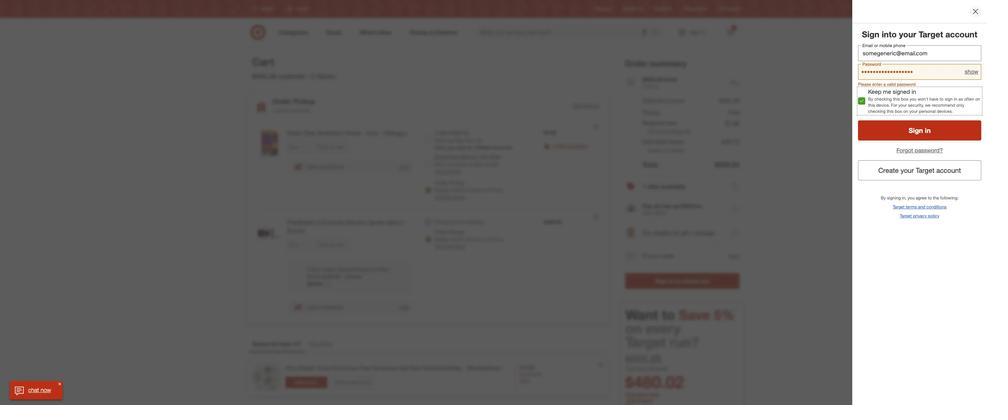 Task type: locate. For each thing, give the bounding box(es) containing it.
ready down learn
[[435, 187, 449, 193]]

add a substitute
[[307, 164, 344, 170], [307, 304, 344, 310]]

save for later for console
[[319, 242, 344, 248]]

1 save for later from the top
[[319, 144, 344, 150]]

2 change store button from the top
[[435, 243, 465, 250]]

0 horizontal spatial $505.28
[[252, 72, 276, 80]]

current
[[626, 365, 645, 372]]

Store pickup radio
[[425, 187, 432, 194], [425, 236, 432, 243]]

pickup down shipping not available
[[449, 229, 464, 235]]

2 vertical spatial this
[[887, 109, 894, 114]]

$5.29
[[544, 129, 556, 136]]

raisin bran breakfast cereal - 24oz - kellogg's image
[[254, 129, 283, 158]]

0 vertical spatial 1 offer available
[[553, 143, 588, 149]]

subtotal with
[[626, 392, 661, 398]]

1 vertical spatial by
[[881, 195, 886, 200]]

1 left favorites
[[296, 340, 299, 348]]

- inside the '2 year video games protection plan ($450-$499.99) - allstate'
[[342, 273, 344, 280]]

order inside order pickup 2 items at pinole
[[273, 97, 291, 105]]

1
[[553, 143, 555, 149], [643, 183, 646, 190], [296, 340, 299, 348]]

0 horizontal spatial available
[[465, 219, 484, 225]]

1 horizontal spatial by
[[468, 145, 473, 150]]

0 horizontal spatial sign
[[655, 278, 667, 285]]

hours down shipping not available
[[469, 236, 482, 242]]

device.
[[877, 102, 890, 108]]

you up the security, on the top right of page
[[910, 96, 917, 102]]

redcard down $480.02
[[629, 398, 652, 404]]

0 vertical spatial ready
[[435, 187, 449, 193]]

find stores link
[[719, 6, 741, 12]]

1 get from the top
[[435, 137, 443, 143]]

items inside order pickup 2 items at pinole
[[277, 108, 289, 114]]

stores
[[729, 6, 741, 12]]

target circle
[[684, 6, 708, 12]]

sign up forgot password? link
[[909, 126, 923, 135]]

get up when in the top left of the page
[[435, 137, 443, 143]]

1 vertical spatial subtotal
[[647, 365, 668, 372]]

0 horizontal spatial $555.03
[[643, 76, 663, 83]]

pale
[[410, 365, 421, 372]]

pickup
[[293, 97, 315, 105], [643, 109, 660, 116], [449, 180, 464, 186], [449, 229, 464, 235]]

to up recommend
[[940, 96, 944, 102]]

2 up subtotal (2 items)
[[643, 83, 645, 89]]

40ct plastic finial christmas tree ornament set pale teal/gold/slate - wondershop™ list item
[[248, 358, 608, 396]]

this
[[893, 96, 900, 102], [868, 102, 875, 108], [887, 109, 894, 114]]

2 store pickup radio from the top
[[425, 236, 432, 243]]

not
[[643, 229, 652, 237]]

nov
[[466, 137, 474, 143]]

0 horizontal spatial offer
[[557, 143, 567, 149]]

affirm image
[[625, 204, 637, 215]]

within down shipping not available
[[451, 236, 464, 242]]

sign in to check out button
[[625, 273, 740, 289]]

2 substitute from the top
[[322, 304, 344, 310]]

subtotal left (2
[[643, 97, 664, 104]]

5%
[[714, 307, 735, 323]]

40ct plastic finial christmas tree ornament set pale teal/gold/slate - wondershop™
[[285, 365, 503, 372]]

0 vertical spatial you
[[910, 96, 917, 102]]

hours for change store button associated with first store pickup radio
[[469, 187, 482, 193]]

1 save for later button from the top
[[316, 142, 348, 153]]

($450-
[[307, 273, 321, 280]]

$505.28 for $505.28
[[719, 97, 740, 104]]

subtotal for subtotal with
[[626, 392, 647, 398]]

order pickup ready within 2 hours at pinole change store down more
[[435, 180, 503, 200]]

cart item ready to fulfill group
[[248, 120, 608, 210], [248, 210, 608, 324]]

subtotal up order pickup 2 items at pinole
[[278, 72, 305, 80]]

change for change store button associated with first store pickup radio
[[435, 194, 452, 200]]

later left (
[[280, 340, 292, 348]]

1 horizontal spatial offer
[[647, 183, 660, 190]]

change up the shipping
[[435, 194, 452, 200]]

breakfast
[[318, 129, 342, 137]]

1 vertical spatial this
[[868, 102, 875, 108]]

spider-
[[369, 219, 388, 226]]

None radio
[[425, 136, 432, 143], [425, 161, 432, 169], [425, 219, 432, 226], [425, 136, 432, 143], [425, 161, 432, 169], [425, 219, 432, 226]]

2 vertical spatial later
[[280, 340, 292, 348]]

you right in,
[[908, 195, 915, 200]]

later down playstation 5 console marvel's spider-man 2 bundle
[[336, 242, 344, 248]]

0 vertical spatial by
[[868, 96, 874, 102]]

1 it from the top
[[444, 137, 447, 143]]

policy
[[928, 213, 940, 219]]

this left device.
[[868, 102, 875, 108]]

within for change store button associated with first store pickup radio
[[451, 187, 464, 193]]

account inside 'button'
[[937, 166, 961, 174]]

- left "wondershop™"
[[463, 365, 465, 372]]

1 horizontal spatial by
[[881, 195, 886, 200]]

soon
[[455, 161, 466, 167]]

on every target run?
[[626, 320, 699, 351]]

0 vertical spatial save for later
[[319, 144, 344, 150]]

hours for change store button for 2nd store pickup radio
[[469, 236, 482, 242]]

won't
[[918, 96, 929, 102]]

pickup down 2 items
[[293, 97, 315, 105]]

0 vertical spatial $505.28
[[252, 72, 276, 80]]

to left "check"
[[675, 278, 681, 285]]

by left sat,
[[449, 137, 454, 143]]

add a substitute down breakfast
[[307, 164, 344, 170]]

affirm
[[654, 210, 667, 216]]

1 horizontal spatial available
[[568, 143, 588, 149]]

1 offer available inside 1 offer available "button"
[[643, 183, 686, 190]]

2 inside $555.03 total 2 items
[[643, 83, 645, 89]]

items)
[[671, 98, 685, 104]]

2 save for later button from the top
[[316, 239, 348, 251]]

0 vertical spatial sign
[[862, 29, 880, 39]]

1 vertical spatial order pickup ready within 2 hours at pinole change store
[[435, 229, 503, 249]]

for
[[330, 144, 335, 150], [673, 229, 680, 237], [330, 242, 335, 248], [271, 340, 278, 348]]

keep
[[868, 88, 882, 95]]

(2
[[666, 98, 670, 104]]

1 vertical spatial later
[[336, 242, 344, 248]]

2 vertical spatial $505.28
[[626, 353, 661, 365]]

2 inside order pickup 2 items at pinole
[[273, 108, 275, 114]]

0 horizontal spatial redcard
[[629, 398, 652, 404]]

1 vertical spatial $505.28
[[719, 97, 740, 104]]

save down breakfast
[[319, 144, 328, 150]]

save for later button for console
[[316, 239, 348, 251]]

save for later button down breakfast
[[316, 142, 348, 153]]

more
[[449, 168, 461, 174]]

a down breakfast
[[318, 164, 320, 170]]

2 order pickup ready within 2 hours at pinole change store from the top
[[435, 229, 503, 249]]

94564
[[671, 147, 685, 154]]

0 horizontal spatial by
[[449, 137, 454, 143]]

store down shipping not available
[[454, 243, 465, 249]]

0 vertical spatial store
[[454, 194, 465, 200]]

it inside same day delivery with shipt get it as soon as 6pm today learn more
[[444, 161, 447, 167]]

1 vertical spatial pinole
[[489, 187, 503, 193]]

0 vertical spatial add a substitute
[[307, 164, 344, 170]]

0 vertical spatial available
[[568, 143, 588, 149]]

within
[[451, 187, 464, 193], [451, 236, 464, 242]]

2 vertical spatial 1
[[296, 340, 299, 348]]

by left signing
[[881, 195, 886, 200]]

christmas
[[332, 365, 358, 372]]

change down the shipping
[[435, 243, 452, 249]]

2 horizontal spatial available
[[662, 183, 686, 190]]

$505.28 up $480.02
[[626, 353, 661, 365]]

check
[[683, 278, 699, 285]]

promo
[[643, 253, 659, 260]]

as inside keep me signed in by checking this box you won't have to sign in as often on this device. for your security, we recommend only checking this box on your personal devices.
[[959, 96, 963, 102]]

within down more
[[451, 187, 464, 193]]

2 store from the top
[[454, 243, 465, 249]]

1 horizontal spatial 1
[[553, 143, 555, 149]]

later down raisin bran breakfast cereal - 24oz - kellogg's
[[336, 144, 344, 150]]

2 ready from the top
[[435, 236, 449, 242]]

this down for
[[887, 109, 894, 114]]

your down the security, on the top right of page
[[910, 109, 918, 114]]

0 vertical spatial by
[[449, 137, 454, 143]]

it down day
[[444, 137, 447, 143]]

for down console
[[330, 242, 335, 248]]

0 horizontal spatial by
[[868, 96, 874, 102]]

$505.28
[[252, 72, 276, 80], [719, 97, 740, 104], [626, 353, 661, 365]]

1 vertical spatial box
[[895, 109, 902, 114]]

1 vertical spatial it
[[444, 161, 447, 167]]

$505.28 up free
[[719, 97, 740, 104]]

at down 6pm
[[484, 187, 488, 193]]

it inside 2-day shipping get it by sat, nov 18 when you order by 12:00pm tomorrow
[[444, 137, 447, 143]]

for down breakfast
[[330, 144, 335, 150]]

devices.
[[937, 109, 953, 114]]

target privacy policy
[[900, 213, 940, 219]]

2 cart item ready to fulfill group from the top
[[248, 210, 608, 324]]

0 vertical spatial this
[[893, 96, 900, 102]]

chat now button
[[10, 381, 63, 400]]

checking up device.
[[875, 96, 892, 102]]

add to cart button
[[285, 377, 327, 388]]

1 vertical spatial get
[[435, 161, 443, 167]]

playstation 5 console marvel&#39;s spider-man 2 bundle image
[[254, 219, 283, 247]]

sign down promo code
[[655, 278, 667, 285]]

None password field
[[858, 64, 982, 80]]

estimated for estimated taxes
[[643, 138, 668, 145]]

change store button for 2nd store pickup radio
[[435, 243, 465, 250]]

cereal
[[344, 129, 361, 137]]

1 horizontal spatial $555.03
[[715, 160, 740, 169]]

1 ready from the top
[[435, 187, 449, 193]]

on down estimated taxes at the right top of the page
[[664, 147, 670, 154]]

$1.00 button
[[726, 118, 740, 128]]

fees
[[667, 119, 678, 126]]

pinole for 2nd store pickup radio
[[489, 236, 503, 242]]

shipping
[[435, 219, 455, 225]]

store up shipping not available
[[454, 194, 465, 200]]

40ct
[[285, 365, 297, 372]]

2 save for later from the top
[[319, 242, 344, 248]]

items inside shop similar items button
[[360, 380, 370, 385]]

none text field inside sign into your target account dialog
[[858, 45, 982, 61]]

substitute
[[322, 164, 344, 170], [322, 304, 344, 310]]

target
[[684, 6, 695, 12], [919, 29, 944, 39], [916, 166, 935, 174], [893, 204, 905, 210], [900, 213, 912, 219], [626, 334, 666, 351]]

your inside 'button'
[[901, 166, 914, 174]]

order down $505.28 subtotal
[[273, 97, 291, 105]]

1 vertical spatial $555.03
[[715, 160, 740, 169]]

to right the 'want'
[[662, 307, 675, 323]]

save for later button down console
[[316, 239, 348, 251]]

redcard link
[[655, 6, 672, 12]]

1 vertical spatial save for later
[[319, 242, 344, 248]]

0 vertical spatial 1 offer available button
[[553, 142, 588, 150]]

on right often on the right of the page
[[976, 96, 981, 102]]

None checkbox
[[858, 97, 866, 105]]

add a substitute for the top add button
[[307, 164, 344, 170]]

1 vertical spatial substitute
[[322, 304, 344, 310]]

change store button
[[435, 194, 465, 201], [435, 243, 465, 250]]

subtotal right current
[[647, 365, 668, 372]]

2 down stores
[[733, 26, 735, 30]]

1 vertical spatial hours
[[469, 236, 482, 242]]

1 vertical spatial sign
[[909, 126, 923, 135]]

1 substitute from the top
[[322, 164, 344, 170]]

1 offer available down $5.29 at the right
[[553, 143, 588, 149]]

pinole
[[296, 108, 310, 114], [489, 187, 503, 193], [489, 236, 503, 242]]

0 vertical spatial hours
[[469, 187, 482, 193]]

you up day
[[447, 145, 455, 150]]

2 inside playstation 5 console marvel's spider-man 2 bundle
[[400, 219, 404, 226]]

1 vertical spatial save
[[319, 242, 328, 248]]

-
[[362, 129, 365, 137], [380, 129, 382, 137], [342, 273, 344, 280], [463, 365, 465, 372]]

1 vertical spatial store
[[454, 243, 465, 249]]

estimated down "regional fees" at the right of the page
[[648, 128, 671, 135]]

order pickup ready within 2 hours at pinole change store down not
[[435, 229, 503, 249]]

at up raisin
[[291, 108, 295, 114]]

get inside 2-day shipping get it by sat, nov 18 when you order by 12:00pm tomorrow
[[435, 137, 443, 143]]

password
[[897, 82, 916, 87]]

please
[[858, 82, 871, 87]]

conditions
[[927, 204, 947, 210]]

0 vertical spatial subtotal
[[278, 72, 305, 80]]

1 add a substitute from the top
[[307, 164, 344, 170]]

1 vertical spatial ready
[[435, 236, 449, 242]]

save for later for breakfast
[[319, 144, 344, 150]]

day
[[440, 129, 448, 136]]

pinole inside order pickup 2 items at pinole
[[296, 108, 310, 114]]

change for change store button for 2nd store pickup radio
[[435, 243, 452, 249]]

order
[[625, 58, 648, 68], [273, 97, 291, 105], [435, 180, 448, 186], [435, 229, 448, 235]]

1 up pay
[[643, 183, 646, 190]]

as up 'only'
[[959, 96, 963, 102]]

box
[[901, 96, 909, 102], [895, 109, 902, 114]]

save down 5
[[319, 242, 328, 248]]

redcard right the ad
[[655, 6, 672, 12]]

1 offer available button down $5.29 at the right
[[553, 142, 588, 150]]

order pickup ready within 2 hours at pinole change store for change store button associated with first store pickup radio
[[435, 180, 503, 200]]

0 vertical spatial $555.03
[[643, 76, 663, 83]]

2 vertical spatial sign
[[655, 278, 667, 285]]

your
[[899, 29, 917, 39], [899, 102, 907, 108], [910, 109, 918, 114], [901, 166, 914, 174]]

it up learn more button
[[444, 161, 447, 167]]

2 add a substitute from the top
[[307, 304, 344, 310]]

$505.28 inside $505.28 current subtotal $480.02
[[626, 353, 661, 365]]

save for later down breakfast
[[319, 144, 344, 150]]

video
[[322, 266, 335, 272]]

1 offer available up low
[[643, 183, 686, 190]]

for
[[891, 102, 898, 108]]

estimated
[[648, 128, 671, 135], [643, 138, 668, 145]]

promo code
[[643, 253, 674, 260]]

create your target account
[[879, 166, 961, 174]]

$555.03 inside $555.03 total 2 items
[[643, 76, 663, 83]]

1 vertical spatial cart item ready to fulfill group
[[248, 210, 608, 324]]

save for breakfast
[[319, 144, 328, 150]]

you inside keep me signed in by checking this box you won't have to sign in as often on this device. for your security, we recommend only checking this box on your personal devices.
[[910, 96, 917, 102]]

in
[[912, 88, 916, 95], [954, 96, 958, 102], [925, 126, 931, 135], [669, 278, 674, 285]]

$555.03 for $555.03
[[715, 160, 740, 169]]

0 horizontal spatial 1 offer available
[[553, 143, 588, 149]]

plastic
[[298, 365, 315, 372]]

cart item ready to fulfill group containing playstation 5 console marvel's spider-man 2 bundle
[[248, 210, 608, 324]]

change store button down the shipping
[[435, 243, 465, 250]]

2 vertical spatial save
[[679, 307, 710, 323]]

save for later down console
[[319, 242, 344, 248]]

registry
[[595, 6, 611, 12]]

$555.03 down order summary
[[643, 76, 663, 83]]

0 horizontal spatial 1
[[296, 340, 299, 348]]

get up learn
[[435, 161, 443, 167]]

2 horizontal spatial sign
[[909, 126, 923, 135]]

by down keep
[[868, 96, 874, 102]]

save for console
[[319, 242, 328, 248]]

affirm image
[[626, 205, 636, 212]]

2 left year
[[307, 266, 310, 272]]

1 down $5.29 at the right
[[553, 143, 555, 149]]

0 vertical spatial subtotal
[[643, 97, 664, 104]]

1 vertical spatial change
[[435, 243, 452, 249]]

2 vertical spatial you
[[908, 195, 915, 200]]

1 offer available button up '$52/mo.'
[[625, 175, 740, 198]]

later for console
[[336, 242, 344, 248]]

0 vertical spatial at
[[291, 108, 295, 114]]

1 store from the top
[[454, 194, 465, 200]]

- inside list item
[[463, 365, 465, 372]]

marvel's
[[345, 219, 367, 226]]

2 up raisin bran breakfast cereal - 24oz - kellogg's image
[[273, 108, 275, 114]]

2 get from the top
[[435, 161, 443, 167]]

signing
[[887, 195, 901, 200]]

weekly
[[623, 6, 637, 12]]

box down signed
[[901, 96, 909, 102]]

None text field
[[858, 45, 982, 61]]

this up for
[[893, 96, 900, 102]]

1 horizontal spatial 1 offer available button
[[625, 175, 740, 198]]

target inside 'on every target run?'
[[626, 334, 666, 351]]

subtotal for subtotal (2 items)
[[643, 97, 664, 104]]

cart item ready to fulfill group containing raisin bran breakfast cereal - 24oz - kellogg's
[[248, 120, 608, 210]]

2 hours from the top
[[469, 236, 482, 242]]

1 hours from the top
[[469, 187, 482, 193]]

estimated up based
[[643, 138, 668, 145]]

console
[[322, 219, 344, 226]]

subtotal down current
[[626, 392, 647, 398]]

2 vertical spatial pinole
[[489, 236, 503, 242]]

add a substitute down $69.00
[[307, 304, 344, 310]]

order pickup ready within 2 hours at pinole change store for change store button for 2nd store pickup radio
[[435, 229, 503, 249]]

0 vertical spatial it
[[444, 137, 447, 143]]

1 horizontal spatial sign
[[862, 29, 880, 39]]

1 vertical spatial save for later button
[[316, 239, 348, 251]]

sign for sign into your target account
[[862, 29, 880, 39]]

with inside same day delivery with shipt get it as soon as 6pm today learn more
[[479, 154, 488, 160]]

1 change store button from the top
[[435, 194, 465, 201]]

1 vertical spatial store pickup radio
[[425, 236, 432, 243]]

2 within from the top
[[451, 236, 464, 242]]

1 vertical spatial available
[[662, 183, 686, 190]]

1 vertical spatial at
[[484, 187, 488, 193]]

1 horizontal spatial $505.28
[[626, 353, 661, 365]]

1 change from the top
[[435, 194, 452, 200]]

1 vertical spatial 1
[[643, 183, 646, 190]]

$555.03
[[643, 76, 663, 83], [715, 160, 740, 169]]

enter
[[873, 82, 883, 87]]

1 vertical spatial you
[[447, 145, 455, 150]]

pickup down more
[[449, 180, 464, 186]]

within for change store button for 2nd store pickup radio
[[451, 236, 464, 242]]

a left valid
[[884, 82, 886, 87]]

1 vertical spatial estimated
[[643, 138, 668, 145]]

0 vertical spatial change store button
[[435, 194, 465, 201]]

0 vertical spatial cart item ready to fulfill group
[[248, 120, 608, 210]]

1 offer available
[[553, 143, 588, 149], [643, 183, 686, 190]]

*
[[735, 308, 737, 314]]

1 vertical spatial subtotal
[[626, 392, 647, 398]]

0 vertical spatial later
[[336, 144, 344, 150]]

2 right man in the bottom of the page
[[400, 219, 404, 226]]

0 vertical spatial add button
[[399, 163, 409, 170]]

shipt
[[490, 154, 501, 160]]

1 within from the top
[[451, 187, 464, 193]]

at for 2nd store pickup radio
[[484, 236, 488, 242]]

order down learn
[[435, 180, 448, 186]]

ready for change store button for 2nd store pickup radio
[[435, 236, 449, 242]]

1 cart item ready to fulfill group from the top
[[248, 120, 608, 210]]

every
[[646, 320, 681, 337]]

sign left into
[[862, 29, 880, 39]]

0 vertical spatial estimated
[[648, 128, 671, 135]]

get
[[435, 137, 443, 143], [435, 161, 443, 167]]

1 order pickup ready within 2 hours at pinole change store from the top
[[435, 180, 503, 200]]

to
[[940, 96, 944, 102], [928, 195, 932, 200], [675, 278, 681, 285], [662, 307, 675, 323], [304, 380, 308, 385]]

save up run?
[[679, 307, 710, 323]]

valid
[[887, 82, 896, 87]]

a down $69.00
[[318, 304, 320, 310]]

0 vertical spatial a
[[884, 82, 886, 87]]

2 change from the top
[[435, 243, 452, 249]]

to left cart
[[304, 380, 308, 385]]

a
[[884, 82, 886, 87], [318, 164, 320, 170], [318, 304, 320, 310]]

add
[[307, 164, 316, 170], [399, 164, 409, 170], [729, 252, 739, 260], [307, 304, 316, 310], [399, 304, 409, 310], [295, 380, 303, 385]]

message
[[691, 229, 715, 237]]

2 it from the top
[[444, 161, 447, 167]]

0 vertical spatial substitute
[[322, 164, 344, 170]]

0 vertical spatial pinole
[[296, 108, 310, 114]]

order
[[456, 145, 467, 150]]

2 vertical spatial a
[[318, 304, 320, 310]]

1 vertical spatial change store button
[[435, 243, 465, 250]]

in left "check"
[[669, 278, 674, 285]]

- down games at the bottom left of the page
[[342, 273, 344, 280]]

box down for
[[895, 109, 902, 114]]

✕
[[59, 382, 61, 386]]

0 vertical spatial 1
[[553, 143, 555, 149]]



Task type: vqa. For each thing, say whether or not it's contained in the screenshot.
3rd 1:30PM from the bottom of the page
no



Task type: describe. For each thing, give the bounding box(es) containing it.
as right low
[[673, 203, 680, 210]]

sign into your target account
[[862, 29, 978, 39]]

order pickup 2 items at pinole
[[273, 97, 315, 114]]

target inside 'target circle' link
[[684, 6, 695, 12]]

at for first store pickup radio
[[484, 187, 488, 193]]

a inside dialog
[[884, 82, 886, 87]]

on down the security, on the top right of page
[[904, 109, 909, 114]]

later for breakfast
[[336, 144, 344, 150]]

1 vertical spatial 1 offer available button
[[625, 175, 740, 198]]

teal/gold/slate
[[422, 365, 462, 372]]

not eligible for gift message
[[643, 229, 715, 237]]

learn
[[435, 168, 448, 174]]

tomorrow
[[492, 145, 512, 150]]

$48.75
[[722, 138, 740, 145]]

1 vertical spatial by
[[468, 145, 473, 150]]

to left the
[[928, 195, 932, 200]]

$15.00
[[529, 372, 542, 377]]

delivery
[[459, 154, 477, 160]]

recommend
[[932, 102, 955, 108]]

save for later button for breakfast
[[316, 142, 348, 153]]

pickup inside order pickup 2 items at pinole
[[293, 97, 315, 105]]

$499.99)
[[321, 273, 341, 280]]

1 vertical spatial add button
[[728, 252, 740, 261]]

by inside keep me signed in by checking this box you won't have to sign in as often on this device. for your security, we recommend only checking this box on your personal devices.
[[868, 96, 874, 102]]

6pm
[[474, 161, 484, 167]]

raisin bran breakfast cereal - 24oz - kellogg's link
[[287, 129, 413, 137]]

subtotal (2 items)
[[643, 97, 685, 104]]

0 vertical spatial checking
[[875, 96, 892, 102]]

sign for sign in to check out
[[655, 278, 667, 285]]

sale
[[520, 378, 530, 384]]

2-day shipping get it by sat, nov 18 when you order by 12:00pm tomorrow
[[435, 129, 512, 150]]

registry link
[[595, 6, 611, 12]]

order down the shipping
[[435, 229, 448, 235]]

none checkbox inside sign into your target account dialog
[[858, 97, 866, 105]]

none password field inside sign into your target account dialog
[[858, 64, 982, 80]]

shipping not available
[[435, 219, 484, 225]]

playstation
[[287, 219, 316, 226]]

2 vertical spatial add button
[[399, 304, 409, 311]]

0 vertical spatial redcard
[[655, 6, 672, 12]]

1 vertical spatial checking
[[868, 109, 886, 114]]

substitute for bottommost add button
[[322, 304, 344, 310]]

$555.03 for $555.03 total 2 items
[[643, 76, 663, 83]]

raisin
[[287, 129, 303, 137]]

2 vertical spatial available
[[465, 219, 484, 225]]

1 store pickup radio from the top
[[425, 187, 432, 194]]

in down personal
[[925, 126, 931, 135]]

- left 24oz
[[362, 129, 365, 137]]

1 vertical spatial offer
[[647, 183, 660, 190]]

today
[[486, 161, 498, 167]]

$505.28 current subtotal $480.02
[[626, 353, 684, 392]]

saved
[[253, 340, 269, 348]]

2 link
[[722, 24, 738, 40]]

for right saved
[[271, 340, 278, 348]]

by signing in, you agree to the following:
[[881, 195, 959, 200]]

0 vertical spatial offer
[[557, 143, 567, 149]]

not
[[456, 219, 464, 225]]

5
[[318, 219, 321, 226]]

when
[[435, 145, 446, 150]]

$1.00
[[726, 119, 740, 126]]

for left "gift"
[[673, 229, 680, 237]]

in right sign
[[954, 96, 958, 102]]

order up $555.03 total 2 items
[[625, 58, 648, 68]]

as down delivery
[[468, 161, 473, 167]]

Service plan checkbox
[[294, 274, 301, 281]]

fee
[[683, 128, 691, 135]]

protection
[[354, 266, 377, 272]]

$499.99
[[544, 219, 562, 225]]

same day delivery with shipt get it as soon as 6pm today learn more
[[435, 154, 501, 174]]

as down day
[[449, 161, 454, 167]]

to inside "button"
[[304, 380, 308, 385]]

plan
[[379, 266, 389, 272]]

ready for change store button associated with first store pickup radio
[[435, 187, 449, 193]]

wondershop™
[[467, 365, 503, 372]]

raisin bran breakfast cereal - 24oz - kellogg's
[[287, 129, 408, 137]]

you inside 2-day shipping get it by sat, nov 18 when you order by 12:00pm tomorrow
[[447, 145, 455, 150]]

2 inside the '2 year video games protection plan ($450-$499.99) - allstate'
[[307, 266, 310, 272]]

please enter a valid password
[[858, 82, 916, 87]]

saved for later ( 1 )
[[253, 340, 301, 348]]

sign into your target account dialog
[[853, 0, 987, 405]]

based on 94564
[[648, 147, 685, 154]]

now
[[41, 386, 51, 394]]

circle
[[697, 6, 708, 12]]

regional
[[643, 119, 665, 126]]

$505.28 for $505.28 current subtotal $480.02
[[626, 353, 661, 365]]

forgot password?
[[897, 147, 943, 154]]

set
[[399, 365, 408, 372]]

target circle link
[[684, 6, 708, 12]]

sign for sign in
[[909, 126, 923, 135]]

pickup up regional
[[643, 109, 660, 116]]

tree
[[360, 365, 370, 372]]

ad
[[638, 6, 643, 12]]

What can we help you find? suggestions appear below search field
[[475, 24, 654, 40]]

add inside add to cart "button"
[[295, 380, 303, 385]]

your right into
[[899, 29, 917, 39]]

me
[[883, 88, 891, 95]]

0 vertical spatial box
[[901, 96, 909, 102]]

chat now
[[29, 386, 51, 394]]

in down the password
[[912, 88, 916, 95]]

gift
[[682, 229, 690, 237]]

bundle
[[287, 227, 305, 234]]

often
[[965, 96, 975, 102]]

target inside 'target terms and conditions' link
[[893, 204, 905, 210]]

bag
[[672, 128, 681, 135]]

in,
[[902, 195, 907, 200]]

$555.03 total 2 items
[[643, 76, 677, 89]]

learn more button
[[435, 168, 461, 175]]

total
[[665, 76, 677, 83]]

pinole for first store pickup radio
[[489, 187, 503, 193]]

search
[[649, 29, 667, 37]]

password?
[[915, 147, 943, 154]]

$505.28 for $505.28 subtotal
[[252, 72, 276, 80]]

items inside $555.03 total 2 items
[[647, 83, 659, 89]]

40ct plastic finial christmas tree ornament set pale teal/gold/slate - wondershop&#8482; image
[[252, 363, 281, 391]]

favorites
[[309, 340, 332, 348]]

target inside create your target account 'button'
[[916, 166, 935, 174]]

2 horizontal spatial 1
[[643, 183, 646, 190]]

shop similar items
[[335, 380, 370, 385]]

0 vertical spatial account
[[946, 29, 978, 39]]

only
[[957, 102, 965, 108]]

at inside order pickup 2 items at pinole
[[291, 108, 295, 114]]

chat now dialog
[[10, 381, 63, 400]]

weekly ad link
[[623, 6, 643, 12]]

your right for
[[899, 102, 907, 108]]

- right 24oz
[[380, 129, 382, 137]]

$480.02
[[626, 372, 684, 392]]

show
[[965, 68, 979, 75]]

subtotal inside $505.28 current subtotal $480.02
[[647, 365, 668, 372]]

taxes
[[670, 138, 684, 145]]

create
[[879, 166, 899, 174]]

1 vertical spatial a
[[318, 164, 320, 170]]

estimated for estimated bag fee
[[648, 128, 671, 135]]

sign in
[[909, 126, 931, 135]]

get inside same day delivery with shipt get it as soon as 6pm today learn more
[[435, 161, 443, 167]]

target privacy policy link
[[900, 213, 940, 219]]

target inside target privacy policy link
[[900, 213, 912, 219]]

as up affirm
[[654, 203, 660, 210]]

to inside keep me signed in by checking this box you won't have to sign in as often on this device. for your security, we recommend only checking this box on your personal devices.
[[940, 96, 944, 102]]

with
[[643, 210, 653, 216]]

2 down shipping not available
[[465, 236, 468, 242]]

estimated bag fee
[[648, 128, 691, 135]]

on inside 'on every target run?'
[[626, 320, 642, 337]]

and
[[918, 204, 926, 210]]

to inside button
[[675, 278, 681, 285]]

12:00pm
[[474, 145, 491, 150]]

terms
[[906, 204, 917, 210]]

2 down same day delivery with shipt get it as soon as 6pm today learn more
[[465, 187, 468, 193]]

0 horizontal spatial subtotal
[[278, 72, 305, 80]]

add to cart
[[295, 380, 318, 385]]

target terms and conditions link
[[893, 204, 947, 210]]

add a substitute for bottommost add button
[[307, 304, 344, 310]]

(
[[294, 340, 296, 348]]

we
[[925, 102, 931, 108]]

2 right $505.28 subtotal
[[311, 72, 315, 80]]

substitute for the top add button
[[322, 164, 344, 170]]

playstation 5 console marvel's spider-man 2 bundle
[[287, 219, 404, 234]]

1 vertical spatial with
[[649, 392, 660, 398]]

change store button for first store pickup radio
[[435, 194, 465, 201]]



